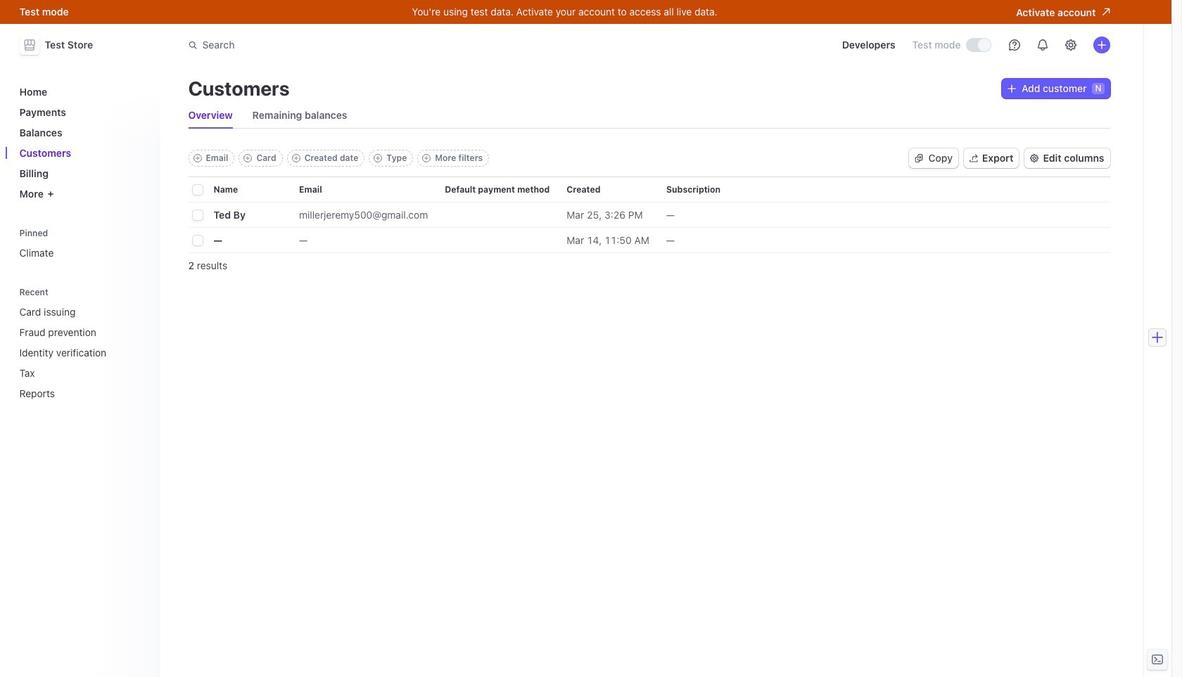Task type: locate. For each thing, give the bounding box(es) containing it.
svg image
[[915, 154, 923, 163]]

None search field
[[180, 32, 577, 58]]

tab list
[[188, 103, 1110, 129]]

add card image
[[244, 154, 252, 163]]

pinned element
[[14, 223, 152, 265]]

toolbar
[[188, 150, 489, 167]]

add more filters image
[[422, 154, 431, 163]]

add created date image
[[292, 154, 300, 163]]

recent element
[[14, 283, 152, 405], [14, 301, 152, 405]]

2 recent element from the top
[[14, 301, 152, 405]]

edit pins image
[[138, 229, 146, 238]]

1 recent element from the top
[[14, 283, 152, 405]]

help image
[[1009, 39, 1020, 51]]

svg image
[[1008, 85, 1016, 93]]

add type image
[[374, 154, 382, 163]]

Select All checkbox
[[192, 185, 202, 195]]



Task type: vqa. For each thing, say whether or not it's contained in the screenshot.
Connect LINK at the left top of the page
no



Task type: describe. For each thing, give the bounding box(es) containing it.
Select item checkbox
[[192, 236, 202, 246]]

settings image
[[1065, 39, 1076, 51]]

notifications image
[[1037, 39, 1048, 51]]

core navigation links element
[[14, 80, 152, 206]]

Test mode checkbox
[[967, 39, 991, 51]]

Select item checkbox
[[192, 210, 202, 220]]

Search text field
[[180, 32, 577, 58]]

clear history image
[[138, 288, 146, 297]]

add email image
[[193, 154, 202, 163]]



